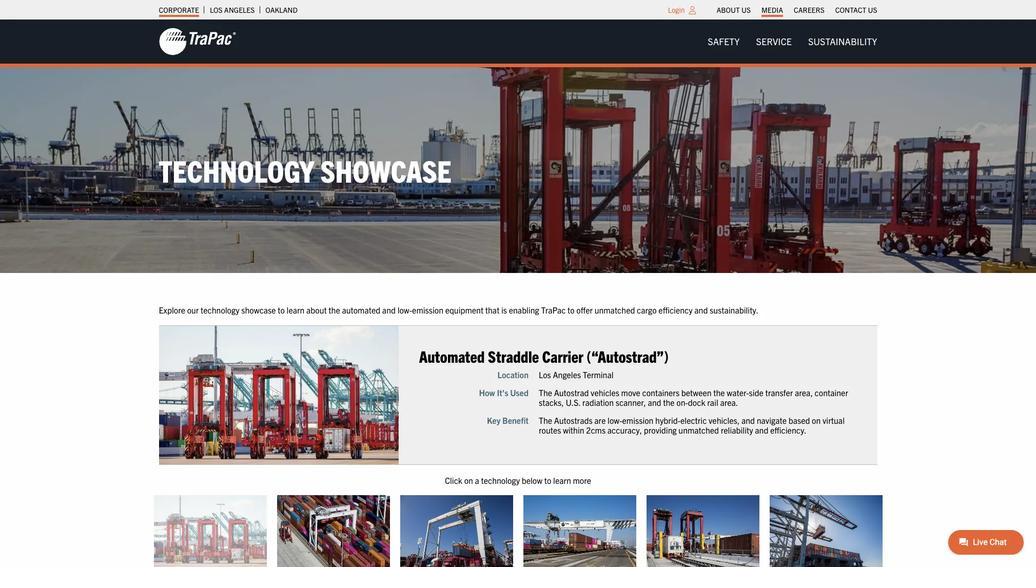 Task type: describe. For each thing, give the bounding box(es) containing it.
about us link
[[717, 3, 751, 17]]

our
[[187, 305, 199, 315]]

login
[[668, 5, 685, 14]]

showcase
[[241, 305, 276, 315]]

the autostrads are low-emission hybrid-electric vehicles, and navigate based on virtual routes within 2cms accuracy, providing unmatched reliability and efficiency.
[[539, 415, 845, 435]]

automated
[[342, 305, 381, 315]]

location
[[498, 369, 529, 379]]

the for the autostrad vehicles move containers between the water-side transfer area, container stacks, u.s. radiation scanner, and the on-dock rail area.
[[539, 387, 552, 397]]

rail
[[707, 397, 718, 407]]

0 horizontal spatial low-
[[398, 305, 412, 315]]

and right efficiency
[[695, 305, 708, 315]]

move
[[621, 387, 640, 397]]

and left navigate
[[742, 415, 755, 425]]

oakland link
[[266, 3, 298, 17]]

is
[[502, 305, 507, 315]]

equipment
[[446, 305, 484, 315]]

0 horizontal spatial technology
[[201, 305, 240, 315]]

containers
[[642, 387, 680, 397]]

sustainability link
[[800, 31, 886, 52]]

1 vertical spatial learn
[[554, 475, 571, 486]]

virtual
[[823, 415, 845, 425]]

unmatched inside the autostrads are low-emission hybrid-electric vehicles, and navigate based on virtual routes within 2cms accuracy, providing unmatched reliability and efficiency.
[[679, 425, 719, 435]]

menu bar containing about us
[[712, 3, 883, 17]]

0 vertical spatial unmatched
[[595, 305, 635, 315]]

contact us link
[[836, 3, 878, 17]]

angeles for los angeles
[[224, 5, 255, 14]]

within
[[563, 425, 584, 435]]

sustainability.
[[710, 305, 759, 315]]

about us
[[717, 5, 751, 14]]

corporate image
[[159, 27, 236, 56]]

light image
[[689, 6, 697, 14]]

technology showcase
[[159, 151, 452, 189]]

area,
[[795, 387, 813, 397]]

how it's used
[[479, 387, 529, 397]]

the for the autostrads are low-emission hybrid-electric vehicles, and navigate based on virtual routes within 2cms accuracy, providing unmatched reliability and efficiency.
[[539, 415, 552, 425]]

efficiency.
[[770, 425, 807, 435]]

("autostrad")
[[587, 346, 669, 366]]

it's
[[497, 387, 508, 397]]

los angeles link
[[210, 3, 255, 17]]

angeles for los angeles terminal
[[553, 369, 581, 379]]

are
[[595, 415, 606, 425]]

about
[[307, 305, 327, 315]]

how
[[479, 387, 495, 397]]

automated
[[419, 346, 485, 366]]

cargo
[[637, 305, 657, 315]]

los for los angeles
[[210, 5, 223, 14]]

explore
[[159, 305, 185, 315]]

about
[[717, 5, 740, 14]]

us for about us
[[742, 5, 751, 14]]

benefit
[[502, 415, 529, 425]]

based
[[789, 415, 810, 425]]

media link
[[762, 3, 784, 17]]

safety link
[[700, 31, 748, 52]]

and right automated
[[382, 305, 396, 315]]

more
[[573, 475, 592, 486]]

0 vertical spatial trapac los angeles automated straddle carrier image
[[159, 326, 399, 464]]

efficiency
[[659, 305, 693, 315]]

hybrid-
[[655, 415, 681, 425]]

vehicles
[[591, 387, 619, 397]]

low- inside the autostrads are low-emission hybrid-electric vehicles, and navigate based on virtual routes within 2cms accuracy, providing unmatched reliability and efficiency.
[[608, 415, 622, 425]]

technology
[[159, 151, 314, 189]]

terminal
[[583, 369, 614, 379]]

vehicles,
[[709, 415, 740, 425]]

carrier
[[542, 346, 583, 366]]

0 vertical spatial emission
[[412, 305, 444, 315]]

enabling
[[509, 305, 540, 315]]

on-
[[677, 397, 688, 407]]

routes
[[539, 425, 561, 435]]

careers
[[794, 5, 825, 14]]

key
[[487, 415, 501, 425]]

electric
[[681, 415, 707, 425]]

2 horizontal spatial the
[[714, 387, 725, 397]]



Task type: locate. For each thing, give the bounding box(es) containing it.
1 vertical spatial angeles
[[553, 369, 581, 379]]

safety
[[708, 35, 740, 47]]

used
[[510, 387, 529, 397]]

1 vertical spatial unmatched
[[679, 425, 719, 435]]

sustainability
[[809, 35, 878, 47]]

los for los angeles terminal
[[539, 369, 551, 379]]

los angeles terminal
[[539, 369, 614, 379]]

0 vertical spatial low-
[[398, 305, 412, 315]]

1 vertical spatial emission
[[622, 415, 654, 425]]

us for contact us
[[869, 5, 878, 14]]

service
[[757, 35, 792, 47]]

contact us
[[836, 5, 878, 14]]

emission left equipment
[[412, 305, 444, 315]]

corporate link
[[159, 3, 199, 17]]

los up corporate image
[[210, 5, 223, 14]]

1 horizontal spatial learn
[[554, 475, 571, 486]]

corporate
[[159, 5, 199, 14]]

1 vertical spatial low-
[[608, 415, 622, 425]]

straddle
[[488, 346, 539, 366]]

the inside the autostrad vehicles move containers between the water-side transfer area, container stacks, u.s. radiation scanner, and the on-dock rail area.
[[539, 387, 552, 397]]

angeles inside los angeles link
[[224, 5, 255, 14]]

autostrads
[[554, 415, 593, 425]]

stacks,
[[539, 397, 564, 407]]

on inside the autostrads are low-emission hybrid-electric vehicles, and navigate based on virtual routes within 2cms accuracy, providing unmatched reliability and efficiency.
[[812, 415, 821, 425]]

emission down the scanner,
[[622, 415, 654, 425]]

0 horizontal spatial angeles
[[224, 5, 255, 14]]

and right the reliability
[[755, 425, 769, 435]]

1 horizontal spatial technology
[[481, 475, 520, 486]]

1 vertical spatial technology
[[481, 475, 520, 486]]

technology
[[201, 305, 240, 315], [481, 475, 520, 486]]

technology right the "our"
[[201, 305, 240, 315]]

0 horizontal spatial us
[[742, 5, 751, 14]]

menu bar containing safety
[[700, 31, 886, 52]]

to right below
[[545, 475, 552, 486]]

the left the water-
[[714, 387, 725, 397]]

navigate
[[757, 415, 787, 425]]

and
[[382, 305, 396, 315], [695, 305, 708, 315], [648, 397, 661, 407], [742, 415, 755, 425], [755, 425, 769, 435]]

accuracy,
[[608, 425, 642, 435]]

the left the on- at the bottom right of the page
[[663, 397, 675, 407]]

unmatched down dock
[[679, 425, 719, 435]]

on left a at the left of the page
[[465, 475, 473, 486]]

emission
[[412, 305, 444, 315], [622, 415, 654, 425]]

trapac los angeles automated radiation scanning image
[[647, 496, 760, 567]]

1 vertical spatial trapac los angeles automated straddle carrier image
[[154, 496, 267, 567]]

learn left more
[[554, 475, 571, 486]]

angeles inside automated straddle carrier ("autostrad") 'main content'
[[553, 369, 581, 379]]

us right about
[[742, 5, 751, 14]]

automated straddle carrier ("autostrad") main content
[[149, 304, 1037, 567]]

the left "autostrad"
[[539, 387, 552, 397]]

angeles
[[224, 5, 255, 14], [553, 369, 581, 379]]

0 horizontal spatial the
[[329, 305, 340, 315]]

trapac los angeles automated straddle carrier image
[[159, 326, 399, 464], [154, 496, 267, 567]]

1 horizontal spatial to
[[545, 475, 552, 486]]

key benefit
[[487, 415, 529, 425]]

the autostrad vehicles move containers between the water-side transfer area, container stacks, u.s. radiation scanner, and the on-dock rail area.
[[539, 387, 848, 407]]

autostrad
[[554, 387, 589, 397]]

0 horizontal spatial los
[[210, 5, 223, 14]]

1 horizontal spatial unmatched
[[679, 425, 719, 435]]

water-
[[727, 387, 749, 397]]

low-
[[398, 305, 412, 315], [608, 415, 622, 425]]

technology right a at the left of the page
[[481, 475, 520, 486]]

low- right are
[[608, 415, 622, 425]]

0 vertical spatial los
[[210, 5, 223, 14]]

0 vertical spatial technology
[[201, 305, 240, 315]]

angeles up "autostrad"
[[553, 369, 581, 379]]

us right the contact
[[869, 5, 878, 14]]

los down automated straddle carrier ("autostrad") on the bottom
[[539, 369, 551, 379]]

area.
[[720, 397, 738, 407]]

1 horizontal spatial angeles
[[553, 369, 581, 379]]

automated straddle carrier ("autostrad")
[[419, 346, 669, 366]]

1 horizontal spatial the
[[663, 397, 675, 407]]

2cms
[[586, 425, 606, 435]]

to left offer
[[568, 305, 575, 315]]

between
[[682, 387, 712, 397]]

on
[[812, 415, 821, 425], [465, 475, 473, 486]]

1 horizontal spatial us
[[869, 5, 878, 14]]

transfer
[[766, 387, 793, 397]]

1 the from the top
[[539, 387, 552, 397]]

oakland
[[266, 5, 298, 14]]

los
[[210, 5, 223, 14], [539, 369, 551, 379]]

trapac los angeles automated stacking crane image
[[277, 496, 390, 567]]

2 the from the top
[[539, 415, 552, 425]]

1 vertical spatial menu bar
[[700, 31, 886, 52]]

dock
[[688, 397, 706, 407]]

on right based
[[812, 415, 821, 425]]

login link
[[668, 5, 685, 14]]

0 horizontal spatial to
[[278, 305, 285, 315]]

click
[[445, 475, 463, 486]]

the down stacks,
[[539, 415, 552, 425]]

2 horizontal spatial to
[[568, 305, 575, 315]]

contact
[[836, 5, 867, 14]]

menu bar up the service on the right top
[[712, 3, 883, 17]]

scanner,
[[616, 397, 646, 407]]

0 horizontal spatial emission
[[412, 305, 444, 315]]

1 horizontal spatial emission
[[622, 415, 654, 425]]

1 vertical spatial on
[[465, 475, 473, 486]]

explore our technology showcase to learn about the automated and low-emission equipment that is enabling trapac to offer unmatched cargo efficiency and sustainability.
[[159, 305, 759, 315]]

1 horizontal spatial low-
[[608, 415, 622, 425]]

los inside automated straddle carrier ("autostrad") 'main content'
[[539, 369, 551, 379]]

careers link
[[794, 3, 825, 17]]

the right the about
[[329, 305, 340, 315]]

0 vertical spatial angeles
[[224, 5, 255, 14]]

1 us from the left
[[742, 5, 751, 14]]

media
[[762, 5, 784, 14]]

that
[[486, 305, 500, 315]]

service link
[[748, 31, 800, 52]]

1 vertical spatial los
[[539, 369, 551, 379]]

to right showcase
[[278, 305, 285, 315]]

unmatched right offer
[[595, 305, 635, 315]]

0 horizontal spatial on
[[465, 475, 473, 486]]

low- right automated
[[398, 305, 412, 315]]

0 horizontal spatial unmatched
[[595, 305, 635, 315]]

los angeles
[[210, 5, 255, 14]]

radiation
[[582, 397, 614, 407]]

learn left the about
[[287, 305, 305, 315]]

side
[[749, 387, 764, 397]]

providing
[[644, 425, 677, 435]]

menu bar down careers link
[[700, 31, 886, 52]]

and inside the autostrad vehicles move containers between the water-side transfer area, container stacks, u.s. radiation scanner, and the on-dock rail area.
[[648, 397, 661, 407]]

below
[[522, 475, 543, 486]]

and up hybrid-
[[648, 397, 661, 407]]

the
[[539, 387, 552, 397], [539, 415, 552, 425]]

0 vertical spatial the
[[539, 387, 552, 397]]

u.s.
[[566, 397, 581, 407]]

2 us from the left
[[869, 5, 878, 14]]

1 horizontal spatial on
[[812, 415, 821, 425]]

reliability
[[721, 425, 753, 435]]

menu bar
[[712, 3, 883, 17], [700, 31, 886, 52]]

0 vertical spatial on
[[812, 415, 821, 425]]

the inside the autostrads are low-emission hybrid-electric vehicles, and navigate based on virtual routes within 2cms accuracy, providing unmatched reliability and efficiency.
[[539, 415, 552, 425]]

click on a technology below to learn more
[[445, 475, 592, 486]]

a
[[475, 475, 479, 486]]

showcase
[[321, 151, 452, 189]]

learn
[[287, 305, 305, 315], [554, 475, 571, 486]]

trapac
[[541, 305, 566, 315]]

the
[[329, 305, 340, 315], [714, 387, 725, 397], [663, 397, 675, 407]]

0 vertical spatial menu bar
[[712, 3, 883, 17]]

offer
[[577, 305, 593, 315]]

1 horizontal spatial los
[[539, 369, 551, 379]]

to
[[278, 305, 285, 315], [568, 305, 575, 315], [545, 475, 552, 486]]

container
[[815, 387, 848, 397]]

0 horizontal spatial learn
[[287, 305, 305, 315]]

1 vertical spatial the
[[539, 415, 552, 425]]

angeles left oakland link
[[224, 5, 255, 14]]

0 vertical spatial learn
[[287, 305, 305, 315]]

emission inside the autostrads are low-emission hybrid-electric vehicles, and navigate based on virtual routes within 2cms accuracy, providing unmatched reliability and efficiency.
[[622, 415, 654, 425]]



Task type: vqa. For each thing, say whether or not it's contained in the screenshot.
the the to the right
yes



